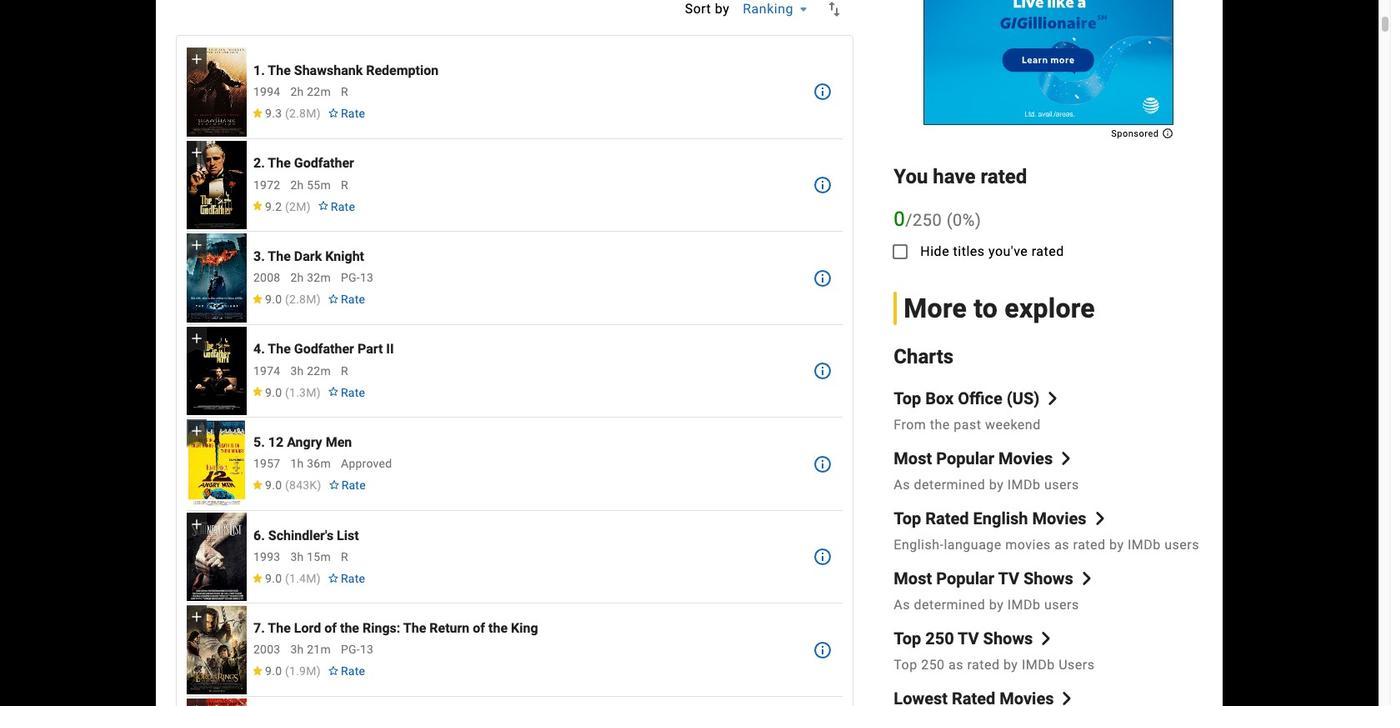 Task type: locate. For each thing, give the bounding box(es) containing it.
22m down shawshank
[[307, 85, 331, 98]]

1 popular from the top
[[936, 449, 995, 469]]

ii
[[386, 341, 394, 357]]

1 horizontal spatial as
[[1055, 537, 1070, 553]]

1 imdb rating: 9.0 element from the top
[[252, 293, 321, 306]]

9.0 for 7.
[[265, 665, 282, 678]]

you have rated
[[894, 165, 1027, 188]]

9.0 down 1974
[[265, 386, 282, 399]]

0%
[[953, 210, 975, 230]]

1 pg- from the top
[[341, 271, 360, 284]]

chevron right inline image up "top 250 as rated by imdb users"
[[1040, 632, 1053, 646]]

star inline image down 1993
[[252, 573, 263, 583]]

group for 3. the dark knight
[[187, 234, 247, 322]]

9.0 for 6.
[[265, 572, 282, 585]]

star border inline image right 1.3m
[[327, 387, 339, 397]]

most popular movies link
[[894, 449, 1073, 469]]

as down english- on the bottom right of page
[[894, 597, 910, 613]]

0 vertical spatial 2h
[[290, 85, 304, 98]]

2 group from the top
[[187, 141, 247, 229]]

2. the godfather
[[253, 155, 354, 171]]

22m for shawshank
[[307, 85, 331, 98]]

250
[[913, 210, 942, 230], [926, 629, 954, 649], [921, 657, 945, 673]]

2.8m for dark
[[289, 293, 317, 306]]

1 horizontal spatial of
[[473, 620, 485, 636]]

english-
[[894, 537, 944, 553]]

1 vertical spatial 22m
[[307, 364, 331, 377]]

group
[[187, 48, 247, 136], [187, 141, 247, 229], [187, 234, 247, 322], [187, 327, 247, 415], [187, 420, 247, 508], [187, 513, 247, 601], [187, 606, 247, 694], [187, 699, 247, 706]]

star inline image left 9.2
[[252, 201, 263, 211]]

rated right the movies
[[1073, 537, 1106, 553]]

lord
[[294, 620, 321, 636]]

imdb rating: 9.3 element
[[252, 107, 321, 120]]

1 as from the top
[[894, 477, 910, 493]]

0 vertical spatial as
[[1055, 537, 1070, 553]]

1 vertical spatial as
[[949, 657, 964, 673]]

the inside 2. the godfather link
[[268, 155, 291, 171]]

1.3m
[[289, 386, 317, 399]]

4 group from the top
[[187, 327, 247, 415]]

) for 3. the dark knight
[[317, 293, 321, 306]]

chevron right inline image inside most popular movies link
[[1060, 452, 1073, 466]]

2 as determined by imdb users from the top
[[894, 597, 1079, 613]]

top box office (us) link
[[894, 389, 1060, 409]]

r for 4. the godfather part ii
[[341, 364, 348, 377]]

chevron right inline image inside the 'top 250 tv shows' link
[[1040, 632, 1053, 646]]

star border inline image down the 15m
[[327, 573, 339, 583]]

3 2h from the top
[[290, 271, 304, 284]]

3 9.0 from the top
[[265, 479, 282, 492]]

1 vertical spatial as
[[894, 597, 910, 613]]

determined up top 250 tv shows
[[914, 597, 986, 613]]

shows
[[1024, 569, 1074, 589], [983, 629, 1033, 649]]

the inside 3. the dark knight link
[[268, 248, 291, 264]]

the
[[930, 417, 950, 433], [340, 620, 359, 636], [489, 620, 508, 636]]

3h for godfather
[[290, 364, 304, 377]]

rate button right "843k"
[[321, 470, 373, 500]]

1 2.8m from the top
[[289, 107, 317, 120]]

of right return
[[473, 620, 485, 636]]

( for 3. the dark knight
[[285, 293, 289, 306]]

imdb rating: 9.0 element down 1h
[[252, 479, 321, 492]]

determined up rated
[[914, 477, 986, 493]]

1 horizontal spatial tv
[[998, 569, 1020, 589]]

chevron right inline image for most popular movies
[[1060, 452, 1073, 466]]

3 star inline image from the top
[[252, 294, 263, 304]]

ranking
[[743, 1, 794, 17]]

users for most popular tv shows
[[1045, 597, 1079, 613]]

as for most popular movies
[[894, 477, 910, 493]]

godfather up "3h 22m"
[[294, 341, 354, 357]]

rate button
[[321, 98, 372, 128], [311, 191, 362, 221], [321, 284, 372, 314], [321, 377, 372, 407], [321, 470, 373, 500], [321, 563, 372, 593], [321, 656, 372, 686]]

2. the godfather link
[[253, 155, 354, 171]]

1 vertical spatial godfather
[[294, 341, 354, 357]]

0 vertical spatial pg-
[[341, 271, 360, 284]]

star border inline image
[[327, 108, 339, 118], [327, 294, 339, 304], [327, 387, 339, 397], [327, 573, 339, 583]]

as determined by imdb users for tv
[[894, 597, 1079, 613]]

popular for movies
[[936, 449, 995, 469]]

13 down rings:
[[360, 643, 374, 656]]

tv down the movies
[[998, 569, 1020, 589]]

1 vertical spatial tv
[[958, 629, 979, 649]]

2003
[[253, 643, 280, 656]]

1 add image from the top
[[188, 144, 205, 161]]

imdb rating: 9.2 element
[[252, 200, 311, 213]]

star inline image
[[252, 387, 263, 397], [252, 573, 263, 583]]

13
[[360, 271, 374, 284], [360, 643, 374, 656]]

add image
[[188, 144, 205, 161], [188, 237, 205, 254], [188, 516, 205, 533], [188, 702, 205, 706]]

r down the list
[[341, 550, 348, 563]]

r for 2. the godfather
[[341, 178, 348, 191]]

0 horizontal spatial as
[[949, 657, 964, 673]]

1 vertical spatial determined
[[914, 597, 986, 613]]

4 r from the top
[[341, 550, 348, 563]]

add image down liv tyler, sean astin, elijah wood, viggo mortensen, ian mckellen, and andy serkis in the lord of the rings: the return of the king (2003) image
[[188, 702, 205, 706]]

4. the godfather part ii link
[[253, 341, 394, 357]]

3 imdb rating: 9.0 element from the top
[[252, 479, 321, 492]]

9.0 for 4.
[[265, 386, 282, 399]]

rate down 1. the shawshank redemption link
[[341, 107, 365, 120]]

1 of from the left
[[324, 620, 337, 636]]

the down the box
[[930, 417, 950, 433]]

1 vertical spatial star border inline image
[[328, 480, 340, 490]]

schindler's
[[268, 527, 334, 543]]

from
[[894, 417, 926, 433]]

3h for lord
[[290, 643, 304, 656]]

group left 1.
[[187, 48, 247, 136]]

1.4m
[[289, 572, 317, 585]]

rings:
[[363, 620, 400, 636]]

1 vertical spatial shows
[[983, 629, 1033, 649]]

5 group from the top
[[187, 420, 247, 508]]

0 vertical spatial as determined by imdb users
[[894, 477, 1079, 493]]

0 vertical spatial users
[[1045, 477, 1079, 493]]

the
[[268, 62, 291, 78], [268, 155, 291, 171], [268, 248, 291, 264], [268, 341, 291, 357], [268, 620, 291, 636], [403, 620, 426, 636]]

movies
[[1006, 537, 1051, 553]]

0 vertical spatial pg-13
[[341, 271, 374, 284]]

) down the 15m
[[317, 572, 321, 585]]

1 determined from the top
[[914, 477, 986, 493]]

the right rings:
[[403, 620, 426, 636]]

star inline image for 2. the godfather
[[252, 201, 263, 211]]

) down 21m
[[317, 665, 321, 678]]

pg- down the knight
[[341, 271, 360, 284]]

1 star inline image from the top
[[252, 108, 263, 118]]

group for 4. the godfather part ii
[[187, 327, 247, 415]]

2 vertical spatial 3h
[[290, 643, 304, 656]]

1 as determined by imdb users from the top
[[894, 477, 1079, 493]]

2h for shawshank
[[290, 85, 304, 98]]

2 vertical spatial 250
[[921, 657, 945, 673]]

chevron right inline image inside most popular tv shows link
[[1080, 572, 1094, 586]]

shows up "top 250 as rated by imdb users"
[[983, 629, 1033, 649]]

0 vertical spatial 22m
[[307, 85, 331, 98]]

king
[[511, 620, 538, 636]]

2 popular from the top
[[936, 569, 995, 589]]

2 most from the top
[[894, 569, 932, 589]]

( for 5. 12 angry men
[[285, 479, 289, 492]]

group left 6.
[[187, 513, 247, 601]]

most down english- on the bottom right of page
[[894, 569, 932, 589]]

star border inline image for angry
[[328, 480, 340, 490]]

add image left 1.
[[188, 51, 205, 68]]

1 vertical spatial most
[[894, 569, 932, 589]]

the inside 1. the shawshank redemption link
[[268, 62, 291, 78]]

250 up "top 250 as rated by imdb users"
[[926, 629, 954, 649]]

group left 4.
[[187, 327, 247, 415]]

group for 6. schindler's list
[[187, 513, 247, 601]]

0 vertical spatial 3h
[[290, 364, 304, 377]]

9.0 ( 1.9m )
[[265, 665, 321, 678]]

pg-13 down the knight
[[341, 271, 374, 284]]

star inline image down 2003
[[252, 666, 263, 676]]

pg- for knight
[[341, 271, 360, 284]]

shows down english-language movies as rated by imdb users
[[1024, 569, 1074, 589]]

1 vertical spatial popular
[[936, 569, 995, 589]]

6. schindler's list link
[[253, 527, 359, 543]]

star border inline image down 2h 22m
[[327, 108, 339, 118]]

2h left 32m
[[290, 271, 304, 284]]

3 group from the top
[[187, 234, 247, 322]]

1 vertical spatial pg-13
[[341, 643, 374, 656]]

pg-13 for of
[[341, 643, 374, 656]]

group down liv tyler, sean astin, elijah wood, viggo mortensen, ian mckellen, and andy serkis in the lord of the rings: the return of the king (2003) image
[[187, 699, 247, 706]]

add image for 4.
[[188, 330, 205, 347]]

22m down 4. the godfather part ii link
[[307, 364, 331, 377]]

rate down the knight
[[341, 293, 365, 306]]

3h down schindler's
[[290, 550, 304, 563]]

250 for tv
[[926, 629, 954, 649]]

3 star border inline image from the top
[[327, 387, 339, 397]]

) down "3h 22m"
[[317, 386, 321, 399]]

2 3h from the top
[[290, 550, 304, 563]]

( for 7. the lord of the rings: the return of the king
[[285, 665, 289, 678]]

843k
[[289, 479, 317, 492]]

r down 1. the shawshank redemption link
[[341, 85, 348, 98]]

rate
[[341, 107, 365, 120], [331, 200, 355, 213], [341, 293, 365, 306], [341, 386, 365, 399], [341, 479, 366, 492], [341, 572, 365, 585], [341, 665, 365, 678]]

1 pg-13 from the top
[[341, 271, 374, 284]]

1 vertical spatial 2.8m
[[289, 293, 317, 306]]

2 godfather from the top
[[294, 341, 354, 357]]

0 horizontal spatial tv
[[958, 629, 979, 649]]

past
[[954, 417, 982, 433]]

r right 55m
[[341, 178, 348, 191]]

3h
[[290, 364, 304, 377], [290, 550, 304, 563], [290, 643, 304, 656]]

see more information about the shawshank redemption image
[[813, 82, 833, 102]]

as right the movies
[[1055, 537, 1070, 553]]

250 down top 250 tv shows
[[921, 657, 945, 673]]

godfather for 4. the godfather part ii
[[294, 341, 354, 357]]

star border inline image down 55m
[[317, 201, 329, 211]]

add image left 7.
[[188, 609, 205, 626]]

5. 12 angry men link
[[253, 434, 352, 450]]

3 add image from the top
[[188, 423, 205, 440]]

determined
[[914, 477, 986, 493], [914, 597, 986, 613]]

star inline image down 1957
[[252, 480, 263, 490]]

2 2.8m from the top
[[289, 293, 317, 306]]

4 imdb rating: 9.0 element from the top
[[252, 572, 321, 585]]

2.8m down 2h 22m
[[289, 107, 317, 120]]

1 13 from the top
[[360, 271, 374, 284]]

3. the dark knight
[[253, 248, 364, 264]]

) down 32m
[[317, 293, 321, 306]]

star inline image inside imdb rating: 9.3 element
[[252, 108, 263, 118]]

add image for 7.
[[188, 609, 205, 626]]

9.0 down 1957
[[265, 479, 282, 492]]

2 pg- from the top
[[341, 643, 360, 656]]

2h for dark
[[290, 271, 304, 284]]

add image left 5.
[[188, 423, 205, 440]]

star inline image left 9.3
[[252, 108, 263, 118]]

language
[[944, 537, 1002, 553]]

0 vertical spatial as
[[894, 477, 910, 493]]

0 vertical spatial tv
[[998, 569, 1020, 589]]

) for 2. the godfather
[[306, 200, 311, 213]]

r
[[341, 85, 348, 98], [341, 178, 348, 191], [341, 364, 348, 377], [341, 550, 348, 563]]

imdb rating: 9.0 element down 2003
[[252, 665, 321, 678]]

4 9.0 from the top
[[265, 572, 282, 585]]

9.0
[[265, 293, 282, 306], [265, 386, 282, 399], [265, 479, 282, 492], [265, 572, 282, 585], [265, 665, 282, 678]]

3 r from the top
[[341, 364, 348, 377]]

( for 2. the godfather
[[285, 200, 289, 213]]

group for 7. the lord of the rings: the return of the king
[[187, 606, 247, 694]]

pg- right 21m
[[341, 643, 360, 656]]

9.2 ( 2m )
[[265, 200, 311, 213]]

movies up english-language movies as rated by imdb users
[[1032, 509, 1087, 529]]

rate down the part
[[341, 386, 365, 399]]

9.0 down 1993
[[265, 572, 282, 585]]

2 determined from the top
[[914, 597, 986, 613]]

0 vertical spatial 2.8m
[[289, 107, 317, 120]]

2.8m down 2h 32m
[[289, 293, 317, 306]]

2 2h from the top
[[290, 178, 304, 191]]

as for most popular tv shows
[[894, 597, 910, 613]]

knight
[[325, 248, 364, 264]]

0 vertical spatial star inline image
[[252, 387, 263, 397]]

chevron right inline image
[[1047, 392, 1060, 405], [1060, 452, 1073, 466], [1093, 512, 1107, 526], [1080, 572, 1094, 586]]

star border inline image down 36m
[[328, 480, 340, 490]]

tv for popular
[[998, 569, 1020, 589]]

1 3h from the top
[[290, 364, 304, 377]]

rate button for men
[[321, 470, 373, 500]]

group left 7.
[[187, 606, 247, 694]]

most popular tv shows
[[894, 569, 1074, 589]]

9.0 down 2003
[[265, 665, 282, 678]]

3h left 21m
[[290, 643, 304, 656]]

star border inline image for redemption
[[327, 108, 339, 118]]

pg-13
[[341, 271, 374, 284], [341, 643, 374, 656]]

7. the lord of the rings: the return of the king
[[253, 620, 538, 636]]

9.0 ( 1.3m )
[[265, 386, 321, 399]]

0 horizontal spatial chevron right inline image
[[1040, 632, 1053, 646]]

5. 12 angry men
[[253, 434, 352, 450]]

the right 4.
[[268, 341, 291, 357]]

1 9.0 from the top
[[265, 293, 282, 306]]

2 as from the top
[[894, 597, 910, 613]]

add image for 3. the dark knight
[[188, 237, 205, 254]]

1 group from the top
[[187, 48, 247, 136]]

0 vertical spatial 13
[[360, 271, 374, 284]]

0 vertical spatial movies
[[999, 449, 1053, 469]]

3.
[[253, 248, 265, 264]]

0 vertical spatial star border inline image
[[317, 201, 329, 211]]

6 group from the top
[[187, 513, 247, 601]]

imdb rating: 9.0 element down 1974
[[252, 386, 321, 399]]

as determined by imdb users
[[894, 477, 1079, 493], [894, 597, 1079, 613]]

5 star inline image from the top
[[252, 666, 263, 676]]

star border inline image down 21m
[[327, 666, 339, 676]]

2h up 2m
[[290, 178, 304, 191]]

the for 3.
[[268, 248, 291, 264]]

0 vertical spatial most
[[894, 449, 932, 469]]

4 star border inline image from the top
[[327, 573, 339, 583]]

4 add image from the top
[[188, 609, 205, 626]]

1 vertical spatial star inline image
[[252, 573, 263, 583]]

add image left 4.
[[188, 330, 205, 347]]

marlon brando in the godfather (1972) image
[[187, 141, 247, 229]]

) for 6. schindler's list
[[317, 572, 321, 585]]

group for 5. 12 angry men
[[187, 420, 247, 508]]

of
[[324, 620, 337, 636], [473, 620, 485, 636]]

0 vertical spatial determined
[[914, 477, 986, 493]]

imdb rating: 9.0 element for 3.
[[252, 293, 321, 306]]

see more information about the lord of the rings: the return of the king image
[[813, 640, 833, 660]]

2 22m from the top
[[307, 364, 331, 377]]

most
[[894, 449, 932, 469], [894, 569, 932, 589]]

5 imdb rating: 9.0 element from the top
[[252, 665, 321, 678]]

most down 'from'
[[894, 449, 932, 469]]

2 13 from the top
[[360, 643, 374, 656]]

popular
[[936, 449, 995, 469], [936, 569, 995, 589]]

rate button right 1.3m
[[321, 377, 372, 407]]

of right lord
[[324, 620, 337, 636]]

rate button down 1. the shawshank redemption link
[[321, 98, 372, 128]]

2.8m for shawshank
[[289, 107, 317, 120]]

imdb
[[1008, 477, 1041, 493], [1128, 537, 1161, 553], [1008, 597, 1041, 613], [1022, 657, 1055, 673]]

as
[[1055, 537, 1070, 553], [949, 657, 964, 673]]

rate right 1.9m
[[341, 665, 365, 678]]

arrow drop down image
[[794, 0, 814, 19]]

1 vertical spatial users
[[1165, 537, 1200, 553]]

top 250 as rated by imdb users
[[894, 657, 1095, 673]]

22m
[[307, 85, 331, 98], [307, 364, 331, 377]]

see more information about 12 angry men image
[[813, 454, 833, 474]]

0 vertical spatial godfather
[[294, 155, 354, 171]]

7 group from the top
[[187, 606, 247, 694]]

star inline image for 4.
[[252, 387, 263, 397]]

2h
[[290, 85, 304, 98], [290, 178, 304, 191], [290, 271, 304, 284]]

2 vertical spatial users
[[1045, 597, 1079, 613]]

rate button for knight
[[321, 284, 372, 314]]

star border inline image
[[317, 201, 329, 211], [328, 480, 340, 490], [327, 666, 339, 676]]

1 most from the top
[[894, 449, 932, 469]]

0 vertical spatial chevron right inline image
[[1040, 632, 1053, 646]]

2.8m
[[289, 107, 317, 120], [289, 293, 317, 306]]

2 pg-13 from the top
[[341, 643, 374, 656]]

group for 2. the godfather
[[187, 141, 247, 229]]

chevron right inline image for top rated english movies
[[1093, 512, 1107, 526]]

2 vertical spatial 2h
[[290, 271, 304, 284]]

0 / 250 ( 0% )
[[894, 207, 982, 231]]

chevron right inline image inside top rated english movies "link"
[[1093, 512, 1107, 526]]

chevron right inline image
[[1040, 632, 1053, 646], [1061, 692, 1074, 706]]

shows for most popular tv shows
[[1024, 569, 1074, 589]]

1974
[[253, 364, 280, 377]]

chevron right inline image inside 'top box office (us)' link
[[1047, 392, 1060, 405]]

0 horizontal spatial of
[[324, 620, 337, 636]]

2 star border inline image from the top
[[327, 294, 339, 304]]

1 2h from the top
[[290, 85, 304, 98]]

tv up "top 250 as rated by imdb users"
[[958, 629, 979, 649]]

1 horizontal spatial chevron right inline image
[[1061, 692, 1074, 706]]

add image left 6.
[[188, 516, 205, 533]]

star inline image inside 'imdb rating: 9.2' element
[[252, 201, 263, 211]]

as
[[894, 477, 910, 493], [894, 597, 910, 613]]

1 vertical spatial 3h
[[290, 550, 304, 563]]

) inside 0 / 250 ( 0% )
[[975, 210, 982, 230]]

32m
[[307, 271, 331, 284]]

rate button right 1.9m
[[321, 656, 372, 686]]

2 imdb rating: 9.0 element from the top
[[252, 386, 321, 399]]

2h up 9.3 ( 2.8m )
[[290, 85, 304, 98]]

9.0 down 2008 at the top of page
[[265, 293, 282, 306]]

1 vertical spatial 13
[[360, 643, 374, 656]]

the for 4.
[[268, 341, 291, 357]]

1 r from the top
[[341, 85, 348, 98]]

2 add image from the top
[[188, 237, 205, 254]]

change sort by direction image
[[825, 0, 845, 19]]

9.3
[[265, 107, 282, 120]]

1 vertical spatial as determined by imdb users
[[894, 597, 1079, 613]]

2 vertical spatial star border inline image
[[327, 666, 339, 676]]

2m
[[289, 200, 306, 213]]

4.
[[253, 341, 265, 357]]

) for 1. the shawshank redemption
[[317, 107, 321, 120]]

) down 2h 55m
[[306, 200, 311, 213]]

movies
[[999, 449, 1053, 469], [1032, 509, 1087, 529]]

4 top from the top
[[894, 657, 918, 673]]

the for 2.
[[268, 155, 291, 171]]

2 9.0 from the top
[[265, 386, 282, 399]]

2 star inline image from the top
[[252, 573, 263, 583]]

popular down language
[[936, 569, 995, 589]]

2 r from the top
[[341, 178, 348, 191]]

imdb rating: 9.0 element for 6.
[[252, 572, 321, 585]]

1 vertical spatial pg-
[[341, 643, 360, 656]]

you
[[894, 165, 928, 188]]

1 vertical spatial 250
[[926, 629, 954, 649]]

3 top from the top
[[894, 629, 921, 649]]

the inside 4. the godfather part ii link
[[268, 341, 291, 357]]

1 star border inline image from the top
[[327, 108, 339, 118]]

rate for redemption
[[341, 107, 365, 120]]

1 top from the top
[[894, 389, 921, 409]]

0 vertical spatial popular
[[936, 449, 995, 469]]

pg- for of
[[341, 643, 360, 656]]

imdb rating: 9.0 element down 2008 at the top of page
[[252, 293, 321, 306]]

3 3h from the top
[[290, 643, 304, 656]]

3 add image from the top
[[188, 516, 205, 533]]

2 top from the top
[[894, 509, 921, 529]]

star border inline image down 32m
[[327, 294, 339, 304]]

rated
[[926, 509, 969, 529]]

charts
[[894, 345, 954, 368]]

add image
[[188, 51, 205, 68], [188, 330, 205, 347], [188, 423, 205, 440], [188, 609, 205, 626]]

1 vertical spatial 2h
[[290, 178, 304, 191]]

6. schindler's list
[[253, 527, 359, 543]]

rate button down the list
[[321, 563, 372, 593]]

5 9.0 from the top
[[265, 665, 282, 678]]

1 star inline image from the top
[[252, 387, 263, 397]]

1 godfather from the top
[[294, 155, 354, 171]]

star inline image
[[252, 108, 263, 118], [252, 201, 263, 211], [252, 294, 263, 304], [252, 480, 263, 490], [252, 666, 263, 676]]

9.0 ( 843k )
[[265, 479, 321, 492]]

chevron right inline image for most popular tv shows
[[1080, 572, 1094, 586]]

9.0 for 5.
[[265, 479, 282, 492]]

add image left 3.
[[188, 237, 205, 254]]

the left 'king'
[[489, 620, 508, 636]]

add image for 2. the godfather
[[188, 144, 205, 161]]

determined for movies
[[914, 477, 986, 493]]

movies down "weekend"
[[999, 449, 1053, 469]]

imdb rating: 9.0 element
[[252, 293, 321, 306], [252, 386, 321, 399], [252, 479, 321, 492], [252, 572, 321, 585], [252, 665, 321, 678]]

star inline image down 2008 at the top of page
[[252, 294, 263, 304]]

2 add image from the top
[[188, 330, 205, 347]]

0 vertical spatial shows
[[1024, 569, 1074, 589]]

2 star inline image from the top
[[252, 201, 263, 211]]

add image left "2."
[[188, 144, 205, 161]]

4 star inline image from the top
[[252, 480, 263, 490]]

group left 5.
[[187, 420, 247, 508]]

0 vertical spatial 250
[[913, 210, 942, 230]]

) down 2h 22m
[[317, 107, 321, 120]]

250 right the 0
[[913, 210, 942, 230]]

rate button for part
[[321, 377, 372, 407]]

1 22m from the top
[[307, 85, 331, 98]]

group left 3.
[[187, 234, 247, 322]]

) up titles at the top right of page
[[975, 210, 982, 230]]

the right 7.
[[268, 620, 291, 636]]

9.0 for 3.
[[265, 293, 282, 306]]

13 down the knight
[[360, 271, 374, 284]]

the for 1.
[[268, 62, 291, 78]]

tim robbins in the shawshank redemption (1994) image
[[187, 48, 247, 136]]

rate down approved
[[341, 479, 366, 492]]

1 add image from the top
[[188, 51, 205, 68]]



Task type: describe. For each thing, give the bounding box(es) containing it.
1 vertical spatial movies
[[1032, 509, 1087, 529]]

rate down 55m
[[331, 200, 355, 213]]

13 for knight
[[360, 271, 374, 284]]

9.0 ( 1.4m )
[[265, 572, 321, 585]]

more to explore
[[904, 292, 1095, 324]]

6.
[[253, 527, 265, 543]]

( inside 0 / 250 ( 0% )
[[947, 210, 953, 230]]

1994
[[253, 85, 280, 98]]

rate button for of
[[321, 656, 372, 686]]

the for 7.
[[268, 620, 291, 636]]

al pacino in the godfather part ii (1974) image
[[187, 327, 247, 415]]

/
[[906, 210, 913, 230]]

most for most popular movies
[[894, 449, 932, 469]]

hide titles you've rated
[[921, 243, 1064, 259]]

2h for godfather
[[290, 178, 304, 191]]

0
[[894, 207, 906, 231]]

250 inside 0 / 250 ( 0% )
[[913, 210, 942, 230]]

) for 4. the godfather part ii
[[317, 386, 321, 399]]

most for most popular tv shows
[[894, 569, 932, 589]]

weekend
[[985, 417, 1041, 433]]

titles
[[953, 243, 985, 259]]

sponsored content section
[[923, 0, 1173, 139]]

english-language movies as rated by imdb users
[[894, 537, 1200, 553]]

uma thurman in pulp fiction (1994) image
[[187, 699, 247, 706]]

sort
[[685, 1, 711, 17]]

3h 22m
[[290, 364, 331, 377]]

star inline image for 1. the shawshank redemption
[[252, 108, 263, 118]]

top for top box office (us)
[[894, 389, 921, 409]]

users for most popular movies
[[1045, 477, 1079, 493]]

rated down the 'top 250 tv shows' link
[[967, 657, 1000, 673]]

more
[[904, 292, 967, 324]]

1h
[[290, 457, 304, 470]]

star inline image for 7. the lord of the rings: the return of the king
[[252, 666, 263, 676]]

( for 1. the shawshank redemption
[[285, 107, 289, 120]]

add image for 1.
[[188, 51, 205, 68]]

1. the shawshank redemption link
[[253, 62, 439, 78]]

rate for men
[[341, 479, 366, 492]]

rate button right 2m
[[311, 191, 362, 221]]

1.9m
[[289, 665, 317, 678]]

approved
[[341, 457, 392, 470]]

rate for part
[[341, 386, 365, 399]]

1. the shawshank redemption
[[253, 62, 439, 78]]

1957
[[253, 457, 280, 470]]

to
[[974, 292, 998, 324]]

return
[[430, 620, 470, 636]]

22m for godfather
[[307, 364, 331, 377]]

henry fonda, martin balsam, jack klugman, lee j. cobb, ed begley, edward binns, john fiedler, e.g. marshall, joseph sweeney, george voskovec, jack warden, and robert webber in 12 angry men (1957) image
[[187, 420, 247, 508]]

rated right the have
[[981, 165, 1027, 188]]

top for top rated english movies
[[894, 509, 921, 529]]

9.2
[[265, 200, 282, 213]]

star inline image for 6.
[[252, 573, 263, 583]]

morgan freeman, gary oldman, christian bale, michael caine, aaron eckhart, heath ledger, maggie gyllenhaal, cillian murphy, and chin han in the dark knight (2008) image
[[187, 234, 247, 322]]

as determined by imdb users for movies
[[894, 477, 1079, 493]]

office
[[958, 389, 1003, 409]]

top for top 250 as rated by imdb users
[[894, 657, 918, 673]]

hide
[[921, 243, 950, 259]]

rate button for redemption
[[321, 98, 372, 128]]

top rated english movies link
[[894, 509, 1107, 529]]

15m
[[307, 550, 331, 563]]

( for 6. schindler's list
[[285, 572, 289, 585]]

determined for tv
[[914, 597, 986, 613]]

english
[[973, 509, 1028, 529]]

250 for as
[[921, 657, 945, 673]]

rate down the list
[[341, 572, 365, 585]]

7.
[[253, 620, 265, 636]]

star border inline image for knight
[[327, 294, 339, 304]]

2 horizontal spatial the
[[930, 417, 950, 433]]

top rated english movies
[[894, 509, 1087, 529]]

top 250 tv shows link
[[894, 629, 1053, 649]]

r for 1. the shawshank redemption
[[341, 85, 348, 98]]

see more information about the godfather part ii image
[[813, 361, 833, 381]]

most popular movies
[[894, 449, 1053, 469]]

3h for list
[[290, 550, 304, 563]]

8 group from the top
[[187, 699, 247, 706]]

have
[[933, 165, 976, 188]]

imdb rating: 9.0 element for 4.
[[252, 386, 321, 399]]

2.
[[253, 155, 265, 171]]

) for 5. 12 angry men
[[317, 479, 321, 492]]

group for 1. the shawshank redemption
[[187, 48, 247, 136]]

add image for 6. schindler's list
[[188, 516, 205, 533]]

checkbox unchecked image
[[891, 242, 911, 262]]

1 horizontal spatial the
[[489, 620, 508, 636]]

add image for 5.
[[188, 423, 205, 440]]

redemption
[[366, 62, 439, 78]]

3. the dark knight link
[[253, 248, 364, 264]]

see more information about the godfather image
[[813, 175, 833, 195]]

1.
[[253, 62, 265, 78]]

(us)
[[1007, 389, 1040, 409]]

imdb rating: 9.0 element for 5.
[[252, 479, 321, 492]]

rate for of
[[341, 665, 365, 678]]

godfather for 2. the godfather
[[294, 155, 354, 171]]

) for 7. the lord of the rings: the return of the king
[[317, 665, 321, 678]]

men
[[326, 434, 352, 450]]

0 horizontal spatial the
[[340, 620, 359, 636]]

55m
[[307, 178, 331, 191]]

top for top 250 tv shows
[[894, 629, 921, 649]]

chevron right inline image for top box office (us)
[[1047, 392, 1060, 405]]

top 250 tv shows
[[894, 629, 1033, 649]]

most popular tv shows link
[[894, 569, 1094, 589]]

4 add image from the top
[[188, 702, 205, 706]]

1993
[[253, 550, 280, 563]]

1972
[[253, 178, 280, 191]]

see more information about the dark knight image
[[813, 268, 833, 288]]

star border inline image for lord
[[327, 666, 339, 676]]

explore
[[1005, 292, 1095, 324]]

2 of from the left
[[473, 620, 485, 636]]

2008
[[253, 271, 280, 284]]

Hide titles you've rated checkbox
[[881, 231, 921, 271]]

9.3 ( 2.8m )
[[265, 107, 321, 120]]

star inline image for 5. 12 angry men
[[252, 480, 263, 490]]

see more information about schindler's list image
[[813, 547, 833, 567]]

from the past weekend
[[894, 417, 1041, 433]]

shows for top 250 tv shows
[[983, 629, 1033, 649]]

r for 6. schindler's list
[[341, 550, 348, 563]]

5.
[[253, 434, 265, 450]]

tv for 250
[[958, 629, 979, 649]]

box
[[926, 389, 954, 409]]

top box office (us)
[[894, 389, 1040, 409]]

4. the godfather part ii
[[253, 341, 394, 357]]

liv tyler, sean astin, elijah wood, viggo mortensen, ian mckellen, and andy serkis in the lord of the rings: the return of the king (2003) image
[[187, 606, 247, 694]]

star border inline image for godfather
[[317, 201, 329, 211]]

3h 21m
[[290, 643, 331, 656]]

star border inline image for part
[[327, 387, 339, 397]]

list
[[337, 527, 359, 543]]

angry
[[287, 434, 322, 450]]

imdb rating: 9.0 element for 7.
[[252, 665, 321, 678]]

rated right you've
[[1032, 243, 1064, 259]]

sort by
[[685, 1, 730, 17]]

schindler's list (1993) image
[[187, 513, 247, 601]]

users
[[1059, 657, 1095, 673]]

1h 36m
[[290, 457, 331, 470]]

21m
[[307, 643, 331, 656]]

rate for knight
[[341, 293, 365, 306]]

1 vertical spatial chevron right inline image
[[1061, 692, 1074, 706]]

sponsored
[[1111, 128, 1162, 139]]

popular for tv
[[936, 569, 995, 589]]

7. the lord of the rings: the return of the king link
[[253, 620, 538, 636]]

2h 32m
[[290, 271, 331, 284]]

pg-13 for knight
[[341, 271, 374, 284]]

13 for of
[[360, 643, 374, 656]]

2h 22m
[[290, 85, 331, 98]]

shawshank
[[294, 62, 363, 78]]

star inline image for 3. the dark knight
[[252, 294, 263, 304]]

9.0 ( 2.8m )
[[265, 293, 321, 306]]



Task type: vqa. For each thing, say whether or not it's contained in the screenshot.
second GALLERY from the bottom
no



